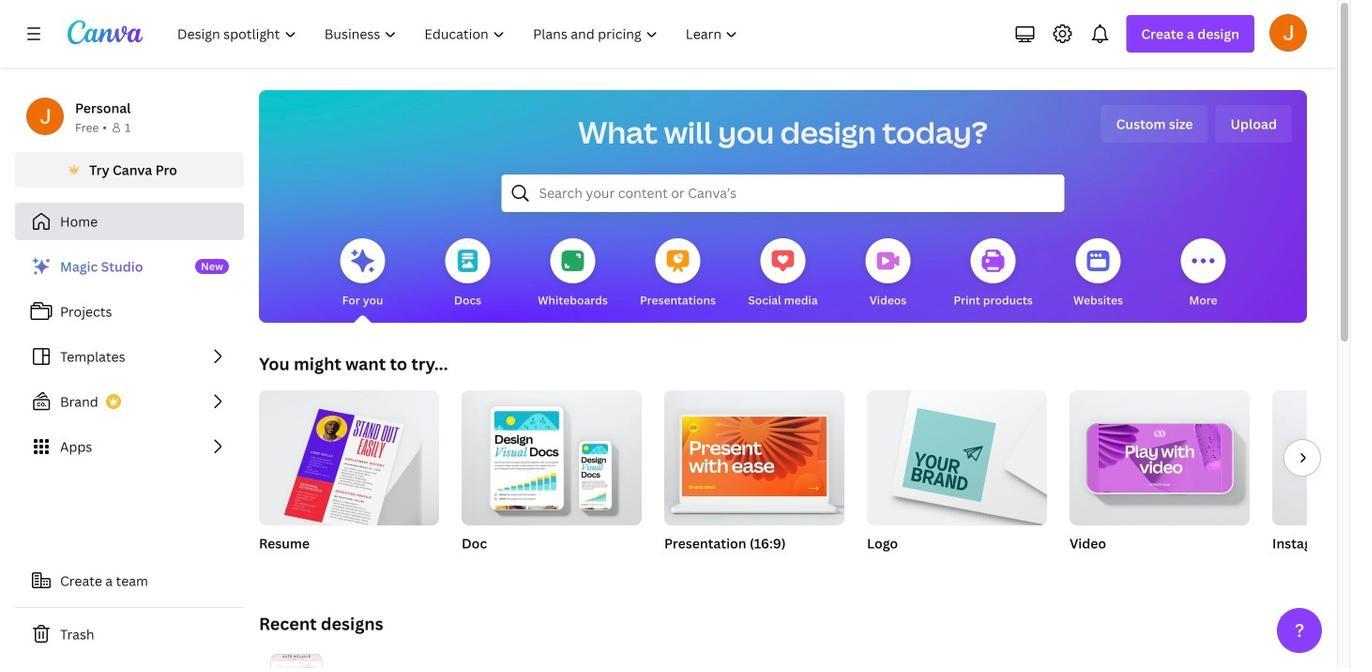 Task type: describe. For each thing, give the bounding box(es) containing it.
jeremy miller image
[[1270, 14, 1307, 51]]

Search search field
[[539, 175, 1027, 211]]

top level navigation element
[[165, 15, 754, 53]]



Task type: vqa. For each thing, say whether or not it's contained in the screenshot.
Top level navigation element
yes



Task type: locate. For each thing, give the bounding box(es) containing it.
list
[[15, 248, 244, 465]]

None search field
[[502, 175, 1065, 212]]

group
[[259, 383, 439, 576], [259, 383, 439, 533], [462, 383, 642, 576], [462, 383, 642, 525], [1070, 383, 1250, 576], [1070, 383, 1250, 525], [664, 390, 845, 576], [867, 390, 1047, 576], [1272, 390, 1351, 576], [1272, 390, 1351, 525]]



